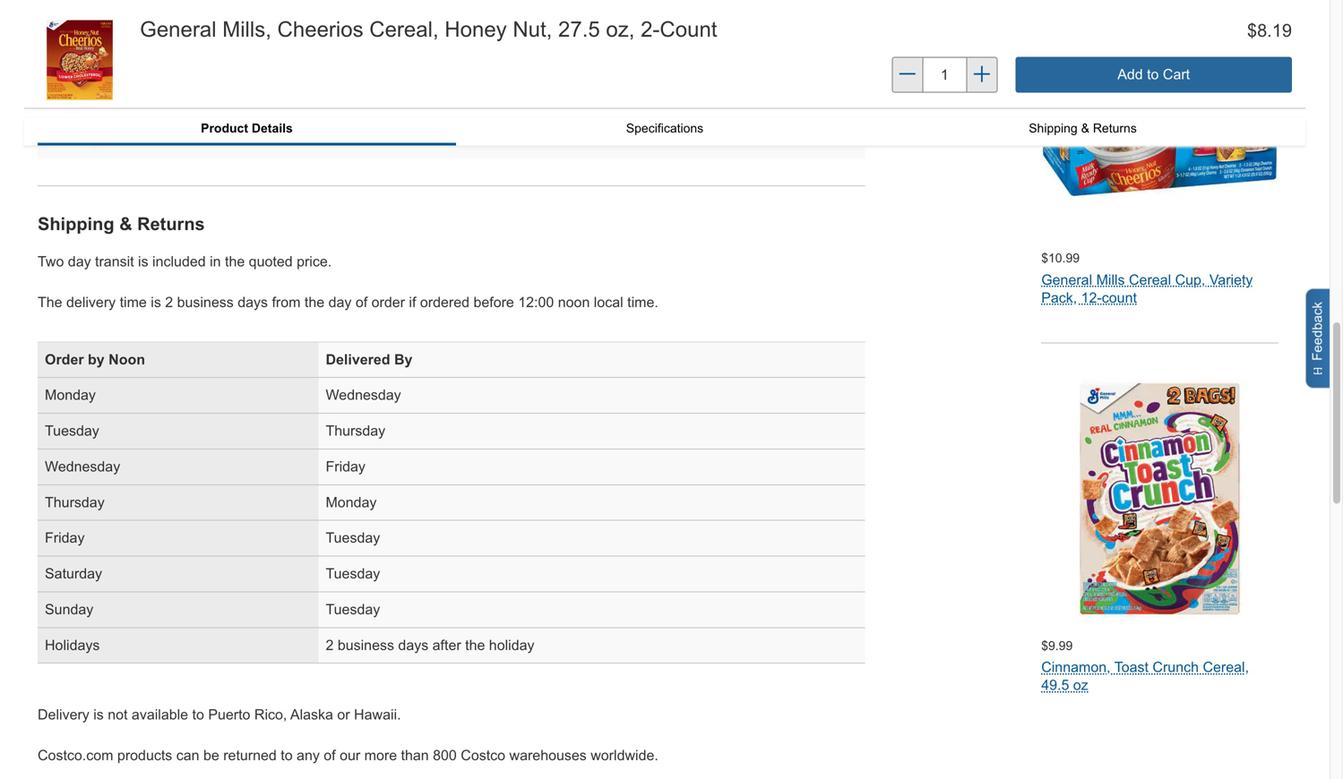 Task type: locate. For each thing, give the bounding box(es) containing it.
thursday down delivered
[[326, 423, 385, 439]]

1 horizontal spatial general
[[1041, 272, 1092, 288]]

is left the not
[[93, 707, 104, 723]]

honey
[[445, 17, 507, 41]]

0 horizontal spatial of
[[324, 748, 336, 764]]

2 for 2 business days after the holiday
[[326, 637, 334, 653]]

2 horizontal spatial is
[[151, 294, 161, 311]]

general
[[140, 17, 216, 41], [1041, 272, 1092, 288]]

0 horizontal spatial monday
[[45, 387, 96, 403]]

1 vertical spatial days
[[398, 637, 428, 653]]

or
[[337, 707, 350, 723]]

delivery is not available to puerto rico, alaska or hawaii.
[[38, 707, 401, 723]]

cinnamon, toast crunch cereal, 49.5 oz image
[[1041, 380, 1279, 618]]

nut,
[[513, 17, 552, 41]]

0 horizontal spatial to
[[192, 707, 204, 723]]

1 horizontal spatial to
[[281, 748, 293, 764]]

warehouses
[[509, 748, 587, 764]]

0 vertical spatial returns
[[1093, 121, 1137, 135]]

day
[[68, 253, 91, 270], [328, 294, 352, 311]]

800
[[433, 748, 457, 764]]

net
[[106, 91, 129, 107]]

$9.99 cinnamon, toast crunch cereal, 49.5 oz
[[1041, 639, 1249, 694]]

the right the after
[[465, 637, 485, 653]]

returns
[[1093, 121, 1137, 135], [137, 214, 205, 234]]

1 horizontal spatial thursday
[[326, 423, 385, 439]]

order
[[45, 352, 84, 368]]

0 vertical spatial wednesday
[[326, 387, 401, 403]]

transit
[[95, 253, 134, 270]]

of
[[356, 294, 367, 311], [324, 748, 336, 764]]

of left our
[[324, 748, 336, 764]]

delivered
[[326, 352, 390, 368]]

box
[[337, 131, 362, 147]]

returned
[[223, 748, 277, 764]]

0 horizontal spatial business
[[177, 294, 234, 311]]

general left the mills,
[[140, 17, 216, 41]]

day left order
[[328, 294, 352, 311]]

puerto
[[208, 707, 250, 723]]

1 horizontal spatial cereal,
[[1203, 660, 1249, 676]]

tuesday for saturday
[[326, 566, 380, 582]]

0 horizontal spatial thursday
[[45, 494, 105, 511]]

0 vertical spatial &
[[1081, 121, 1089, 135]]

cereal, right crunch
[[1203, 660, 1249, 676]]

1 horizontal spatial shipping
[[1029, 121, 1078, 135]]

2 vertical spatial 2
[[326, 637, 334, 653]]

is right transit
[[138, 253, 148, 270]]

1 horizontal spatial days
[[398, 637, 428, 653]]

pack,
[[1041, 290, 1077, 306]]

business down in on the top left of page
[[177, 294, 234, 311]]

business up hawaii.
[[338, 637, 394, 653]]

1 horizontal spatial &
[[1081, 121, 1089, 135]]

0 vertical spatial 2
[[325, 131, 333, 147]]

0 horizontal spatial general
[[140, 17, 216, 41]]

2
[[325, 131, 333, 147], [165, 294, 173, 311], [326, 637, 334, 653]]

cereal
[[1129, 272, 1171, 288]]

be
[[203, 748, 219, 764]]

feedback link
[[1305, 289, 1337, 389]]

shipping & returns link
[[874, 118, 1292, 138]]

general up the pack,
[[1041, 272, 1092, 288]]

the
[[38, 294, 62, 311]]

2 vertical spatial is
[[93, 707, 104, 723]]

two
[[38, 253, 64, 270]]

2 box
[[325, 131, 362, 147]]

1 vertical spatial wednesday
[[45, 459, 120, 475]]

1 vertical spatial shipping & returns
[[38, 214, 205, 234]]

1 vertical spatial is
[[151, 294, 161, 311]]

is for included
[[138, 253, 148, 270]]

0 vertical spatial shipping & returns
[[1029, 121, 1137, 135]]

price.
[[297, 253, 332, 270]]

monday
[[45, 387, 96, 403], [326, 494, 377, 511]]

2 up alaska at the left
[[326, 637, 334, 653]]

2 left the box
[[325, 131, 333, 147]]

product details link
[[38, 118, 456, 143]]

shipping & returns inside "link"
[[1029, 121, 1137, 135]]

0 horizontal spatial cereal,
[[369, 17, 439, 41]]

delivery
[[38, 707, 89, 723]]

1 vertical spatial shipping
[[38, 214, 114, 234]]

cinnamon, toast crunch cereal, 49.5 oz link
[[1041, 660, 1249, 694]]

the delivery time is 2 business days from the day of order if ordered before 12:00 noon local time.
[[38, 294, 658, 311]]

days left the after
[[398, 637, 428, 653]]

0 horizontal spatial &
[[119, 214, 132, 234]]

0 vertical spatial friday
[[326, 459, 365, 475]]

0 horizontal spatial day
[[68, 253, 91, 270]]

after
[[432, 637, 461, 653]]

12-
[[1081, 290, 1102, 306]]

gluten
[[325, 12, 368, 29]]

None telephone field
[[923, 57, 966, 93]]

2 vertical spatial the
[[465, 637, 485, 653]]

two day transit is included in the quoted price.
[[38, 253, 332, 270]]

the right from
[[305, 294, 324, 311]]

1 horizontal spatial monday
[[326, 494, 377, 511]]

1 horizontal spatial day
[[328, 294, 352, 311]]

2 horizontal spatial the
[[465, 637, 485, 653]]

1 vertical spatial dietary
[[47, 52, 92, 68]]

product details
[[201, 121, 293, 135]]

order by noon
[[45, 352, 145, 368]]

0 vertical spatial general
[[140, 17, 216, 41]]

to
[[192, 707, 204, 723], [281, 748, 293, 764]]

1 vertical spatial thursday
[[45, 494, 105, 511]]

1 features from the top
[[96, 12, 153, 29]]

cereal, right "gluten"
[[369, 17, 439, 41]]

1 horizontal spatial friday
[[326, 459, 365, 475]]

0 vertical spatial thursday
[[326, 423, 385, 439]]

1 vertical spatial dietary features
[[47, 52, 153, 68]]

1 horizontal spatial shipping & returns
[[1029, 121, 1137, 135]]

1 horizontal spatial wednesday
[[326, 387, 401, 403]]

None button
[[1015, 57, 1292, 93]]

thursday
[[326, 423, 385, 439], [45, 494, 105, 511]]

1 vertical spatial general
[[1041, 272, 1092, 288]]

rico,
[[254, 707, 287, 723]]

friday
[[326, 459, 365, 475], [45, 530, 85, 546]]

0 vertical spatial of
[[356, 294, 367, 311]]

days left from
[[238, 294, 268, 311]]

dietary features
[[47, 12, 153, 29], [47, 52, 153, 68]]

wednesday
[[326, 387, 401, 403], [45, 459, 120, 475]]

tuesday for sunday
[[326, 602, 380, 618]]

&
[[1081, 121, 1089, 135], [119, 214, 132, 234]]

shipping & returns
[[1029, 121, 1137, 135], [38, 214, 205, 234]]

2 dietary from the top
[[47, 52, 92, 68]]

1 vertical spatial cereal,
[[1203, 660, 1249, 676]]

0 horizontal spatial shipping
[[38, 214, 114, 234]]

delivered by
[[326, 352, 413, 368]]

$10.99 general mills cereal cup, variety pack, 12-count
[[1041, 251, 1253, 306]]

1 dietary from the top
[[47, 12, 92, 29]]

1 vertical spatial the
[[305, 294, 324, 311]]

0 horizontal spatial shipping & returns
[[38, 214, 205, 234]]

our
[[340, 748, 360, 764]]

days
[[238, 294, 268, 311], [398, 637, 428, 653]]

0 horizontal spatial is
[[93, 707, 104, 723]]

saturday
[[45, 566, 102, 582]]

of left order
[[356, 294, 367, 311]]

worldwide.
[[591, 748, 658, 764]]

0 vertical spatial to
[[192, 707, 204, 723]]

is
[[138, 253, 148, 270], [151, 294, 161, 311], [93, 707, 104, 723]]

1 horizontal spatial is
[[138, 253, 148, 270]]

0 vertical spatial days
[[238, 294, 268, 311]]

2-
[[641, 17, 660, 41]]

0 vertical spatial shipping
[[1029, 121, 1078, 135]]

to left any
[[281, 748, 293, 764]]

0 vertical spatial the
[[225, 253, 245, 270]]

0 vertical spatial dietary features
[[47, 12, 153, 29]]

the
[[225, 253, 245, 270], [305, 294, 324, 311], [465, 637, 485, 653]]

features
[[96, 12, 153, 29], [96, 52, 153, 68]]

in
[[210, 253, 221, 270]]

the right in on the top left of page
[[225, 253, 245, 270]]

1 horizontal spatial the
[[305, 294, 324, 311]]

0 horizontal spatial the
[[225, 253, 245, 270]]

0 horizontal spatial returns
[[137, 214, 205, 234]]

thursday up saturday
[[45, 494, 105, 511]]

0 vertical spatial features
[[96, 12, 153, 29]]

general inside $10.99 general mills cereal cup, variety pack, 12-count
[[1041, 272, 1092, 288]]

0 vertical spatial dietary
[[47, 12, 92, 29]]

1 horizontal spatial returns
[[1093, 121, 1137, 135]]

0 vertical spatial is
[[138, 253, 148, 270]]

package net weight
[[47, 91, 177, 107]]

1 vertical spatial features
[[96, 52, 153, 68]]

alaska
[[290, 707, 333, 723]]

is right "time" on the left
[[151, 294, 161, 311]]

2 right "time" on the left
[[165, 294, 173, 311]]

dietary
[[47, 12, 92, 29], [47, 52, 92, 68]]

0 horizontal spatial friday
[[45, 530, 85, 546]]

cheerios
[[277, 17, 363, 41]]

to left puerto
[[192, 707, 204, 723]]

sunday
[[45, 602, 93, 618]]

1 horizontal spatial business
[[338, 637, 394, 653]]

returns inside shipping & returns "link"
[[1093, 121, 1137, 135]]

business
[[177, 294, 234, 311], [338, 637, 394, 653]]

day right two
[[68, 253, 91, 270]]

free
[[372, 12, 401, 29]]

2 dietary features from the top
[[47, 52, 153, 68]]



Task type: vqa. For each thing, say whether or not it's contained in the screenshot.
the complementary colors and meandering trellis design coordinates with almost all decors, with slight variations in the yarn colors that offer an impact of rich color depths and keep the surface of the rug looking fresh even after heavy use.
no



Task type: describe. For each thing, give the bounding box(es) containing it.
holidays
[[45, 637, 100, 653]]

more
[[364, 748, 397, 764]]

27.5
[[558, 17, 600, 41]]

not
[[108, 707, 128, 723]]

crunch
[[1153, 660, 1199, 676]]

tuesday for friday
[[326, 530, 380, 546]]

1 vertical spatial friday
[[45, 530, 85, 546]]

1 horizontal spatial of
[[356, 294, 367, 311]]

general mills, cheerios cereal, honey nut, 27.5 oz, 2-count image
[[38, 18, 122, 102]]

can
[[176, 748, 199, 764]]

is for 2
[[151, 294, 161, 311]]

0 vertical spatial monday
[[45, 387, 96, 403]]

1 dietary features from the top
[[47, 12, 153, 29]]

time.
[[627, 294, 658, 311]]

time
[[120, 294, 147, 311]]

$
[[1247, 21, 1257, 40]]

cup,
[[1175, 272, 1205, 288]]

12:00
[[518, 294, 554, 311]]

available
[[132, 707, 188, 723]]

0 vertical spatial day
[[68, 253, 91, 270]]

specifications link
[[456, 118, 874, 138]]

49.5
[[1041, 678, 1069, 694]]

delivery
[[66, 294, 116, 311]]

hawaii.
[[354, 707, 401, 723]]

mills
[[1096, 272, 1125, 288]]

1 vertical spatial to
[[281, 748, 293, 764]]

costco.com products can be returned to any of our more than 800 costco warehouses worldwide.
[[38, 748, 658, 764]]

2 features from the top
[[96, 52, 153, 68]]

details
[[252, 121, 293, 135]]

ordered
[[420, 294, 469, 311]]

2 for 2 box
[[325, 131, 333, 147]]

0 vertical spatial business
[[177, 294, 234, 311]]

quantity
[[47, 131, 100, 147]]

$9.99
[[1041, 639, 1073, 653]]

feedback
[[1310, 302, 1325, 361]]

holiday
[[489, 637, 534, 653]]

noon
[[109, 352, 145, 368]]

1 vertical spatial monday
[[326, 494, 377, 511]]

1 vertical spatial business
[[338, 637, 394, 653]]

cereal, inside $9.99 cinnamon, toast crunch cereal, 49.5 oz
[[1203, 660, 1249, 676]]

from
[[272, 294, 301, 311]]

product
[[201, 121, 248, 135]]

variety
[[1209, 272, 1253, 288]]

1 vertical spatial returns
[[137, 214, 205, 234]]

order
[[371, 294, 405, 311]]

1 vertical spatial day
[[328, 294, 352, 311]]

weight
[[133, 91, 177, 107]]

2 business days after the holiday
[[326, 637, 534, 653]]

1 vertical spatial of
[[324, 748, 336, 764]]

& inside "link"
[[1081, 121, 1089, 135]]

package
[[47, 91, 102, 107]]

general mills, cheerios cereal, honey nut, 27.5 oz, 2-count
[[140, 17, 717, 41]]

8.19
[[1257, 21, 1292, 40]]

toast
[[1114, 660, 1149, 676]]

any
[[297, 748, 320, 764]]

included
[[152, 253, 206, 270]]

$10.99
[[1041, 251, 1080, 265]]

if
[[409, 294, 416, 311]]

local
[[594, 294, 623, 311]]

oz
[[1073, 678, 1088, 694]]

general mills cereal cup, variety pack, 12-count image
[[1041, 0, 1279, 230]]

than
[[401, 748, 429, 764]]

costco
[[461, 748, 505, 764]]

shipping inside "link"
[[1029, 121, 1078, 135]]

specifications
[[626, 121, 703, 135]]

0 horizontal spatial wednesday
[[45, 459, 120, 475]]

quoted
[[249, 253, 293, 270]]

1 vertical spatial &
[[119, 214, 132, 234]]

general mills cereal cup, variety pack, 12-count link
[[1041, 272, 1253, 306]]

costco.com
[[38, 748, 113, 764]]

0 horizontal spatial days
[[238, 294, 268, 311]]

count
[[660, 17, 717, 41]]

0 vertical spatial cereal,
[[369, 17, 439, 41]]

products
[[117, 748, 172, 764]]

count
[[1102, 290, 1137, 306]]

oz,
[[606, 17, 635, 41]]

gluten free
[[325, 12, 401, 29]]

1 vertical spatial 2
[[165, 294, 173, 311]]

before
[[473, 294, 514, 311]]

by
[[88, 352, 105, 368]]

noon
[[558, 294, 590, 311]]

cinnamon,
[[1041, 660, 1111, 676]]

by
[[394, 352, 413, 368]]

mills,
[[222, 17, 271, 41]]



